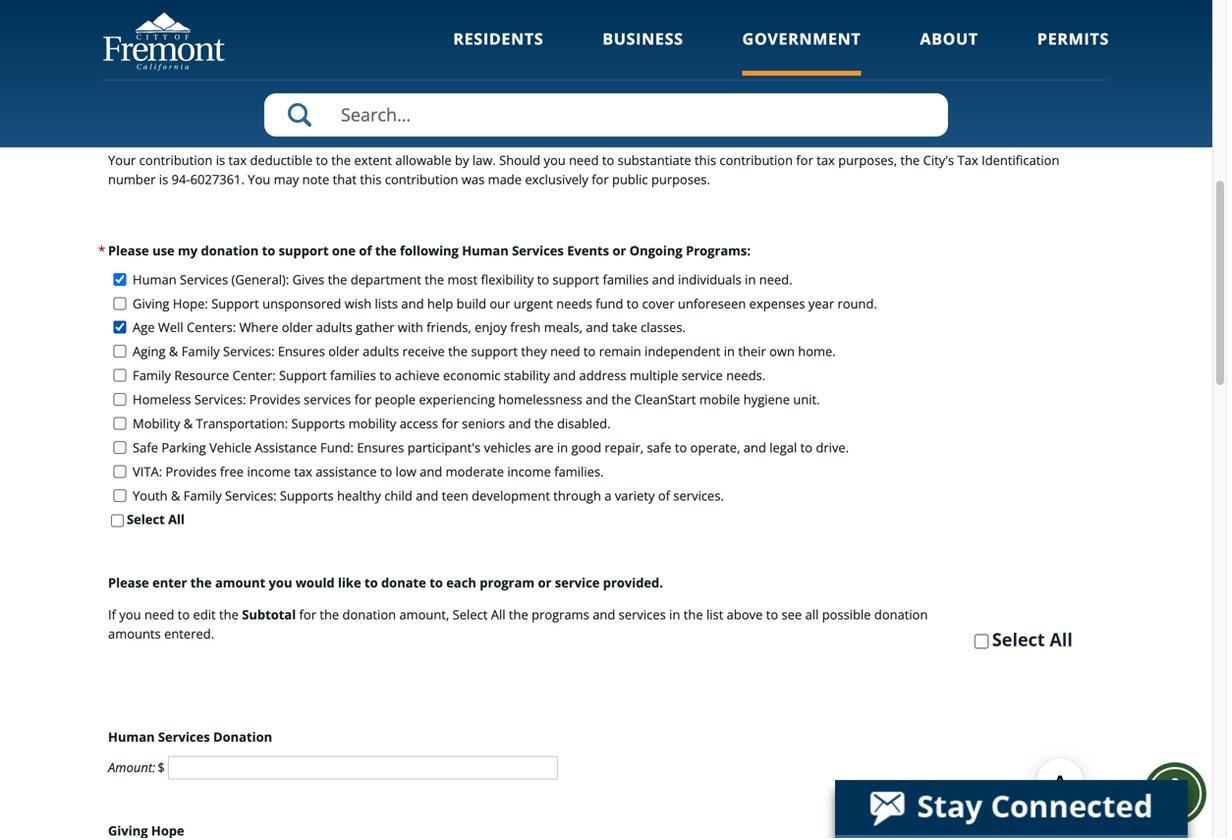 Task type: locate. For each thing, give the bounding box(es) containing it.
granicus_selectall image
[[959, 620, 1090, 663]]

family for aging
[[181, 343, 220, 360]]

tax left 'purposes,'
[[817, 151, 835, 169]]

in left their
[[724, 343, 735, 360]]

0 vertical spatial supports
[[291, 415, 345, 432]]

1 vertical spatial donation
[[265, 75, 359, 103]]

provides down the parking
[[166, 463, 217, 480]]

the right enter
[[190, 574, 212, 592]]

stay connected image
[[835, 780, 1186, 835]]

1 vertical spatial support
[[279, 367, 327, 384]]

for
[[796, 151, 813, 169], [592, 170, 609, 188], [354, 391, 372, 408], [441, 415, 459, 432], [299, 606, 316, 623]]

2 vertical spatial donation
[[213, 728, 272, 746]]

donation
[[201, 242, 259, 259], [342, 606, 396, 623], [874, 606, 928, 623]]

services up hope:
[[180, 271, 228, 288]]

0 horizontal spatial support
[[211, 295, 259, 312]]

1 horizontal spatial tax
[[958, 151, 978, 169]]

services:
[[223, 343, 275, 360], [194, 391, 246, 408], [225, 487, 277, 504]]

human
[[109, 9, 153, 26], [462, 242, 509, 259], [133, 271, 177, 288], [108, 728, 155, 746]]

variety
[[615, 487, 655, 504]]

permits link
[[1038, 28, 1109, 76]]

support down enjoy in the top of the page
[[471, 343, 518, 360]]

0 vertical spatial you
[[544, 151, 566, 169]]

people
[[375, 391, 416, 408]]

1 vertical spatial services
[[619, 606, 666, 623]]

older
[[282, 319, 313, 336], [328, 343, 359, 360]]

independent
[[645, 343, 721, 360]]

0 vertical spatial family
[[181, 343, 220, 360]]

0 vertical spatial or
[[613, 242, 626, 259]]

0 horizontal spatial select
[[127, 511, 165, 528]]

0 horizontal spatial contribution
[[139, 151, 213, 169]]

donation up (general):
[[201, 242, 259, 259]]

1 income from the left
[[247, 463, 291, 480]]

*
[[98, 242, 105, 259]]

services up flexibility
[[512, 242, 564, 259]]

needs.
[[726, 367, 766, 384]]

donation for donate
[[208, 9, 263, 26]]

for inside for the donation amount, select all the programs and services in the list above to see all possible donation amounts entered.
[[299, 606, 316, 623]]

services down provided.
[[619, 606, 666, 623]]

2 horizontal spatial support
[[553, 271, 599, 288]]

please use my donation to support one of the following human services events or ongoing programs: group
[[108, 270, 1104, 510]]

to up (general):
[[262, 242, 275, 259]]

Mobility & Transportation: Supports mobility access for seniors and the disabled. checkbox
[[108, 417, 132, 430]]

older down gather
[[328, 343, 359, 360]]

0 horizontal spatial of
[[359, 242, 372, 259]]

tax down assistance
[[294, 463, 312, 480]]

0 horizontal spatial ensures
[[278, 343, 325, 360]]

1 horizontal spatial of
[[658, 487, 670, 504]]

vehicle
[[209, 439, 252, 456]]

0 vertical spatial tax
[[108, 75, 144, 103]]

2 income from the left
[[507, 463, 551, 480]]

the
[[331, 151, 351, 169], [900, 151, 920, 169], [375, 242, 397, 259], [328, 271, 347, 288], [425, 271, 444, 288], [448, 343, 468, 360], [612, 391, 631, 408], [534, 415, 554, 432], [190, 574, 212, 592], [219, 606, 239, 623], [320, 606, 339, 623], [684, 606, 703, 623]]

1 vertical spatial need
[[550, 343, 580, 360]]

child
[[384, 487, 413, 504]]

1 horizontal spatial services
[[619, 606, 666, 623]]

unsponsored
[[262, 295, 341, 312]]

this up purposes.
[[695, 151, 716, 169]]

in left list
[[669, 606, 680, 623]]

1 vertical spatial family
[[133, 367, 171, 384]]

supports down assistance
[[280, 487, 334, 504]]

support
[[211, 295, 259, 312], [279, 367, 327, 384]]

adults
[[316, 319, 353, 336], [363, 343, 399, 360]]

services: up center: at the top left
[[223, 343, 275, 360]]

need inside the please use my donation to support one of the following human services events or ongoing programs: group
[[550, 343, 580, 360]]

to right safe
[[675, 439, 687, 456]]

access
[[400, 415, 438, 432]]

1 vertical spatial adults
[[363, 343, 399, 360]]

family up resource
[[181, 343, 220, 360]]

donation down please enter the amount you would like to donate to each program or service provided.
[[342, 606, 396, 623]]

with
[[398, 319, 423, 336]]

of inside group
[[658, 487, 670, 504]]

to inside for the donation amount, select all the programs and services in the list above to see all possible donation amounts entered.
[[766, 606, 778, 623]]

& down well
[[169, 343, 178, 360]]

to up note
[[316, 151, 328, 169]]

or right the events
[[613, 242, 626, 259]]

1 horizontal spatial support
[[279, 367, 327, 384]]

0 vertical spatial support
[[279, 242, 329, 259]]

events
[[567, 242, 609, 259]]

each
[[446, 574, 476, 592]]

2 horizontal spatial you
[[544, 151, 566, 169]]

home.
[[798, 343, 836, 360]]

human inside the please use my donation to support one of the following human services events or ongoing programs: group
[[133, 271, 177, 288]]

tax up 6027361.
[[228, 151, 247, 169]]

1 horizontal spatial support
[[471, 343, 518, 360]]

1 vertical spatial you
[[269, 574, 292, 592]]

the down would
[[320, 606, 339, 623]]

please up the if
[[108, 574, 149, 592]]

need down meals, on the top of page
[[550, 343, 580, 360]]

1 horizontal spatial income
[[507, 463, 551, 480]]

0 vertical spatial need
[[569, 151, 599, 169]]

human services (general): gives the department the most flexibility to support families and individuals in need.
[[133, 271, 793, 288]]

mobility
[[133, 415, 180, 432]]

2 vertical spatial support
[[471, 343, 518, 360]]

2 vertical spatial services:
[[225, 487, 277, 504]]

in inside for the donation amount, select all the programs and services in the list above to see all possible donation amounts entered.
[[669, 606, 680, 623]]

and inside for the donation amount, select all the programs and services in the list above to see all possible donation amounts entered.
[[593, 606, 615, 623]]

amount,
[[399, 606, 449, 623]]

need up the exclusively
[[569, 151, 599, 169]]

for up "participant's"
[[441, 415, 459, 432]]

contribution up 'programs:'
[[720, 151, 793, 169]]

remain
[[599, 343, 641, 360]]

through
[[553, 487, 601, 504]]

you right the if
[[119, 606, 141, 623]]

programs
[[532, 606, 589, 623]]

exclusively
[[525, 170, 588, 188]]

0 horizontal spatial donation
[[201, 242, 259, 259]]

1 vertical spatial is
[[159, 170, 168, 188]]

receive
[[403, 343, 445, 360]]

donate
[[295, 9, 339, 26]]

0 horizontal spatial or
[[538, 574, 552, 592]]

service
[[682, 367, 723, 384], [555, 574, 600, 592]]

0 vertical spatial is
[[216, 151, 225, 169]]

& up the parking
[[183, 415, 193, 432]]

donation right possible
[[874, 606, 928, 623]]

family down aging
[[133, 367, 171, 384]]

multiple
[[630, 367, 678, 384]]

for down would
[[299, 606, 316, 623]]

0 vertical spatial older
[[282, 319, 313, 336]]

2 vertical spatial &
[[171, 487, 180, 504]]

0 horizontal spatial families
[[330, 367, 376, 384]]

giving
[[133, 295, 169, 312]]

is left the 94-
[[159, 170, 168, 188]]

is up 6027361.
[[216, 151, 225, 169]]

* please use my donation to support one of the following human services events or ongoing programs:
[[98, 242, 751, 259]]

needs
[[556, 295, 592, 312]]

if you need to edit the subtotal
[[108, 606, 299, 623]]

human services donation up deductible
[[109, 9, 263, 26]]

0 vertical spatial &
[[169, 343, 178, 360]]

enjoy
[[475, 319, 507, 336]]

1 horizontal spatial select
[[453, 606, 488, 623]]

enter
[[152, 574, 187, 592]]

1 vertical spatial older
[[328, 343, 359, 360]]

vehicles
[[484, 439, 531, 456]]

1 horizontal spatial families
[[603, 271, 649, 288]]

1 horizontal spatial this
[[695, 151, 716, 169]]

1 horizontal spatial tax
[[294, 463, 312, 480]]

of right one
[[359, 242, 372, 259]]

& for mobility
[[183, 415, 193, 432]]

income down assistance
[[247, 463, 291, 480]]

1 vertical spatial tax
[[958, 151, 978, 169]]

services: for ensures
[[223, 343, 275, 360]]

services: down the free
[[225, 487, 277, 504]]

service up mobile
[[682, 367, 723, 384]]

free
[[220, 463, 244, 480]]

families up people
[[330, 367, 376, 384]]

support up where
[[211, 295, 259, 312]]

subtotal
[[242, 606, 296, 623]]

0 horizontal spatial you
[[119, 606, 141, 623]]

they
[[521, 343, 547, 360]]

older down unsponsored
[[282, 319, 313, 336]]

mobile
[[699, 391, 740, 408]]

stability
[[504, 367, 550, 384]]

lists
[[375, 295, 398, 312]]

0 vertical spatial service
[[682, 367, 723, 384]]

1 vertical spatial of
[[658, 487, 670, 504]]

1 vertical spatial this
[[360, 170, 382, 188]]

1 vertical spatial or
[[538, 574, 552, 592]]

families up fund
[[603, 271, 649, 288]]

please right *
[[108, 242, 149, 259]]

provides down center: at the top left
[[249, 391, 300, 408]]

cleanstart
[[635, 391, 696, 408]]

round.
[[838, 295, 877, 312]]

1 vertical spatial services:
[[194, 391, 246, 408]]

to left see
[[766, 606, 778, 623]]

Select All checkbox
[[111, 515, 124, 527]]

you up subtotal
[[269, 574, 292, 592]]

need up amounts
[[144, 606, 174, 623]]

1 vertical spatial service
[[555, 574, 600, 592]]

tax right 'city's'
[[958, 151, 978, 169]]

ongoing
[[630, 242, 683, 259]]

1 horizontal spatial service
[[682, 367, 723, 384]]

0 vertical spatial services
[[304, 391, 351, 408]]

need.
[[759, 271, 793, 288]]

individuals
[[678, 271, 742, 288]]

services up the fund:
[[304, 391, 351, 408]]

tax inside the please use my donation to support one of the following human services events or ongoing programs: group
[[294, 463, 312, 480]]

and up with
[[401, 295, 424, 312]]

0 vertical spatial services:
[[223, 343, 275, 360]]

mobility & transportation: supports mobility access for seniors and the disabled.
[[133, 415, 611, 432]]

moderate
[[446, 463, 504, 480]]

adults down wish at the left of the page
[[316, 319, 353, 336]]

0 vertical spatial donation
[[208, 9, 263, 26]]

human services donation up $
[[108, 728, 272, 746]]

Homeless Services: Provides services for people experiencing homelessness and the CleanStart mobile hygiene unit. checkbox
[[108, 393, 132, 406]]

services
[[304, 391, 351, 408], [619, 606, 666, 623]]

&
[[169, 343, 178, 360], [183, 415, 193, 432], [171, 487, 180, 504]]

VITA: Provides free income tax assistance to low and moderate income families. checkbox
[[108, 465, 132, 478]]

tax inside your contribution is tax deductible to the extent allowable by law. should you need to substantiate this contribution for tax purposes, the city's tax identification number is 94-6027361. you may note that this contribution was made exclusively for public purposes.
[[958, 151, 978, 169]]

families
[[603, 271, 649, 288], [330, 367, 376, 384]]

please
[[108, 242, 149, 259], [108, 574, 149, 592]]

0 vertical spatial families
[[603, 271, 649, 288]]

0 horizontal spatial support
[[279, 242, 329, 259]]

you up the exclusively
[[544, 151, 566, 169]]

0 horizontal spatial adults
[[316, 319, 353, 336]]

development
[[472, 487, 550, 504]]

select inside for the donation amount, select all the programs and services in the list above to see all possible donation amounts entered.
[[453, 606, 488, 623]]

select down each on the left bottom
[[453, 606, 488, 623]]

support right center: at the top left
[[279, 367, 327, 384]]

0 horizontal spatial income
[[247, 463, 291, 480]]

urgent
[[514, 295, 553, 312]]

1 vertical spatial &
[[183, 415, 193, 432]]

to up people
[[379, 367, 392, 384]]

or up programs
[[538, 574, 552, 592]]

0 vertical spatial this
[[695, 151, 716, 169]]

extent
[[354, 151, 392, 169]]

& up all
[[171, 487, 180, 504]]

1 vertical spatial families
[[330, 367, 376, 384]]

assistance
[[255, 439, 317, 456]]

0 horizontal spatial provides
[[166, 463, 217, 480]]

support
[[279, 242, 329, 259], [553, 271, 599, 288], [471, 343, 518, 360]]

most
[[448, 271, 478, 288]]

0 horizontal spatial older
[[282, 319, 313, 336]]

support up needs
[[553, 271, 599, 288]]

0 horizontal spatial tax
[[228, 151, 247, 169]]

law.
[[472, 151, 496, 169]]

1 horizontal spatial you
[[269, 574, 292, 592]]

0 vertical spatial please
[[108, 242, 149, 259]]

select down youth
[[127, 511, 165, 528]]

provided.
[[603, 574, 663, 592]]

select
[[127, 511, 165, 528], [453, 606, 488, 623]]

& for aging
[[169, 343, 178, 360]]

this down the extent
[[360, 170, 382, 188]]

income down are
[[507, 463, 551, 480]]

adults down gather
[[363, 343, 399, 360]]

amount: $
[[108, 759, 168, 776]]

help
[[427, 295, 453, 312]]

ensures down unsponsored
[[278, 343, 325, 360]]

2 horizontal spatial donation
[[874, 606, 928, 623]]

0 vertical spatial adults
[[316, 319, 353, 336]]

contribution down allowable
[[385, 170, 458, 188]]

in
[[745, 271, 756, 288], [724, 343, 735, 360], [557, 439, 568, 456], [669, 606, 680, 623]]

identification
[[982, 151, 1060, 169]]

Amount: number field
[[168, 756, 558, 780]]

ensures
[[278, 343, 325, 360], [357, 439, 404, 456]]

aging
[[133, 343, 166, 360]]

services: down resource
[[194, 391, 246, 408]]

resource
[[174, 367, 229, 384]]

purposes.
[[651, 170, 710, 188]]

1 horizontal spatial ensures
[[357, 439, 404, 456]]

1 vertical spatial select
[[453, 606, 488, 623]]

1 horizontal spatial is
[[216, 151, 225, 169]]

tax up your
[[108, 75, 144, 103]]

the up department
[[375, 242, 397, 259]]

above
[[727, 606, 763, 623]]

0 vertical spatial human services donation
[[109, 9, 263, 26]]

0 vertical spatial select
[[127, 511, 165, 528]]

2 vertical spatial family
[[184, 487, 222, 504]]

services: for supports
[[225, 487, 277, 504]]

1 horizontal spatial provides
[[249, 391, 300, 408]]

of right variety
[[658, 487, 670, 504]]

1 vertical spatial please
[[108, 574, 149, 592]]

department
[[351, 271, 421, 288]]

0 horizontal spatial services
[[304, 391, 351, 408]]

and left teen
[[416, 487, 439, 504]]

the up that
[[331, 151, 351, 169]]

supports up the fund:
[[291, 415, 345, 432]]

and down provided.
[[593, 606, 615, 623]]

services.
[[673, 487, 724, 504]]

about link
[[920, 28, 979, 76]]

service up programs
[[555, 574, 600, 592]]

0 vertical spatial support
[[211, 295, 259, 312]]



Task type: describe. For each thing, give the bounding box(es) containing it.
by
[[455, 151, 469, 169]]

and left legal
[[744, 439, 766, 456]]

wish
[[345, 295, 372, 312]]

0 horizontal spatial service
[[555, 574, 600, 592]]

all the
[[491, 606, 528, 623]]

their
[[738, 343, 766, 360]]

all
[[805, 606, 819, 623]]

experiencing
[[419, 391, 495, 408]]

Search text field
[[264, 93, 948, 137]]

amount:
[[108, 759, 156, 776]]

the up help
[[425, 271, 444, 288]]

flexibility
[[481, 271, 534, 288]]

and up cover
[[652, 271, 675, 288]]

service inside group
[[682, 367, 723, 384]]

fund
[[596, 295, 623, 312]]

0 horizontal spatial is
[[159, 170, 168, 188]]

to right legal
[[800, 439, 813, 456]]

age
[[133, 319, 155, 336]]

Human Services (General): Gives the department the most flexibility to support families and individuals in need. checkbox
[[108, 273, 132, 286]]

possible
[[822, 606, 871, 623]]

operate,
[[690, 439, 740, 456]]

the up family resource center: support families to achieve economic stability and address multiple service needs.
[[448, 343, 468, 360]]

see
[[782, 606, 802, 623]]

residents
[[453, 28, 544, 49]]

2 horizontal spatial tax
[[817, 151, 835, 169]]

to left low
[[380, 463, 392, 480]]

permits
[[1038, 28, 1109, 49]]

where
[[239, 319, 278, 336]]

to up urgent
[[537, 271, 549, 288]]

own
[[769, 343, 795, 360]]

classes.
[[641, 319, 686, 336]]

the left 'city's'
[[900, 151, 920, 169]]

a
[[605, 487, 612, 504]]

our
[[490, 295, 510, 312]]

like
[[338, 574, 361, 592]]

and up youth & family services: supports healthy child and teen development through a variety of services.
[[420, 463, 442, 480]]

1 vertical spatial supports
[[280, 487, 334, 504]]

build
[[457, 295, 486, 312]]

homeless
[[133, 391, 191, 408]]

2 vertical spatial you
[[119, 606, 141, 623]]

in right are
[[557, 439, 568, 456]]

0 vertical spatial ensures
[[278, 343, 325, 360]]

deductible
[[250, 151, 313, 169]]

unforeseen
[[678, 295, 746, 312]]

services inside group
[[180, 271, 228, 288]]

you inside your contribution is tax deductible to the extent allowable by law. should you need to substantiate this contribution for tax purposes, the city's tax identification number is 94-6027361. you may note that this contribution was made exclusively for public purposes.
[[544, 151, 566, 169]]

94-
[[172, 170, 190, 188]]

0 horizontal spatial this
[[360, 170, 382, 188]]

are
[[534, 439, 554, 456]]

allowable
[[395, 151, 452, 169]]

to up public
[[602, 151, 614, 169]]

1 horizontal spatial contribution
[[385, 170, 458, 188]]

the right the gives
[[328, 271, 347, 288]]

1 horizontal spatial adults
[[363, 343, 399, 360]]

and down address
[[586, 391, 608, 408]]

the down address
[[612, 391, 631, 408]]

friends,
[[427, 319, 471, 336]]

2 vertical spatial need
[[144, 606, 174, 623]]

for left public
[[592, 170, 609, 188]]

Aging & Family Services: Ensures older adults receive the support they need to remain independent in their own home. checkbox
[[108, 345, 132, 358]]

disabled.
[[557, 415, 611, 432]]

1 vertical spatial provides
[[166, 463, 217, 480]]

1 vertical spatial human services donation
[[108, 728, 272, 746]]

economic
[[443, 367, 501, 384]]

was
[[462, 170, 485, 188]]

to right fund
[[627, 295, 639, 312]]

0 vertical spatial provides
[[249, 391, 300, 408]]

all
[[168, 511, 185, 528]]

for left 'purposes,'
[[796, 151, 813, 169]]

cover
[[642, 295, 675, 312]]

services inside for the donation amount, select all the programs and services in the list above to see all possible donation amounts entered.
[[619, 606, 666, 623]]

Giving Hope: Support unsponsored wish lists and help build our urgent needs fund to cover unforeseen expenses year round. checkbox
[[108, 297, 132, 310]]

youth & family services: supports healthy child and teen development through a variety of services.
[[133, 487, 724, 504]]

0 horizontal spatial tax
[[108, 75, 144, 103]]

1 horizontal spatial older
[[328, 343, 359, 360]]

the right edit
[[219, 606, 239, 623]]

families.
[[554, 463, 604, 480]]

0 vertical spatial of
[[359, 242, 372, 259]]

amount
[[215, 574, 265, 592]]

legal
[[770, 439, 797, 456]]

1 horizontal spatial donation
[[342, 606, 396, 623]]

your
[[108, 151, 136, 169]]

transportation:
[[196, 415, 288, 432]]

need inside your contribution is tax deductible to the extent allowable by law. should you need to substantiate this contribution for tax purposes, the city's tax identification number is 94-6027361. you may note that this contribution was made exclusively for public purposes.
[[569, 151, 599, 169]]

should
[[499, 151, 541, 169]]

services up $
[[158, 728, 210, 746]]

drive.
[[816, 439, 849, 456]]

business link
[[603, 28, 684, 76]]

mobility
[[349, 415, 396, 432]]

6027361.
[[190, 170, 245, 188]]

substantiate
[[618, 151, 691, 169]]

Age Well Centers: Where older adults gather with friends, enjoy fresh meals, and take classes. checkbox
[[108, 321, 132, 334]]

and up vehicles
[[508, 415, 531, 432]]

to up address
[[584, 343, 596, 360]]

Family Resource Center: Support families to achieve economic stability and address multiple service needs. checkbox
[[108, 369, 132, 382]]

and up homelessness
[[553, 367, 576, 384]]

services up deductible
[[156, 9, 205, 26]]

programs:
[[686, 242, 751, 259]]

center:
[[233, 367, 276, 384]]

good
[[571, 439, 601, 456]]

amounts
[[108, 625, 161, 643]]

you
[[248, 170, 270, 188]]

fund:
[[320, 439, 354, 456]]

for up the mobility & transportation: supports mobility access for seniors and the disabled.
[[354, 391, 372, 408]]

services inside group
[[304, 391, 351, 408]]

note
[[302, 170, 329, 188]]

gives
[[292, 271, 324, 288]]

and down fund
[[586, 319, 609, 336]]

homelessness
[[498, 391, 582, 408]]

tax deductible donation
[[108, 75, 359, 103]]

to right like
[[364, 574, 378, 592]]

1 vertical spatial ensures
[[357, 439, 404, 456]]

safe parking vehicle assistance fund: ensures participant's vehicles are in good repair, safe to operate, and legal to drive.
[[133, 439, 849, 456]]

1 horizontal spatial or
[[613, 242, 626, 259]]

program
[[480, 574, 535, 592]]

to left each on the left bottom
[[430, 574, 443, 592]]

in left need.
[[745, 271, 756, 288]]

the up are
[[534, 415, 554, 432]]

vita: provides free income tax assistance to low and moderate income families.
[[133, 463, 604, 480]]

healthy
[[337, 487, 381, 504]]

hope:
[[173, 295, 208, 312]]

Safe Parking Vehicle Assistance Fund: Ensures participant's vehicles are in good repair, safe to operate, and legal to drive. checkbox
[[108, 441, 132, 454]]

expenses
[[749, 295, 805, 312]]

fresh
[[510, 319, 541, 336]]

1 vertical spatial support
[[553, 271, 599, 288]]

number
[[108, 170, 156, 188]]

giving hope: support unsponsored wish lists and help build our urgent needs fund to cover unforeseen expenses year round.
[[133, 295, 877, 312]]

business
[[603, 28, 684, 49]]

take
[[612, 319, 637, 336]]

family for youth
[[184, 487, 222, 504]]

Youth & Family Services: Supports healthy child and teen development through a variety of services. checkbox
[[108, 489, 132, 502]]

to up entered.
[[178, 606, 190, 623]]

2 horizontal spatial contribution
[[720, 151, 793, 169]]

$
[[158, 759, 165, 776]]

2 please from the top
[[108, 574, 149, 592]]

may
[[274, 170, 299, 188]]

made
[[488, 170, 522, 188]]

& for youth
[[171, 487, 180, 504]]

safe
[[133, 439, 158, 456]]

unit.
[[793, 391, 820, 408]]

donation for your contribution is tax deductible to the extent allowable by law. should you need to substantiate this contribution for tax purposes, the city's tax identification number is 94-6027361. you may note that this contribution was made exclusively for public purposes.
[[265, 75, 359, 103]]

following
[[400, 242, 459, 259]]

age well centers: where older adults gather with friends, enjoy fresh meals, and take classes.
[[133, 319, 686, 336]]

select all
[[127, 511, 185, 528]]

vita:
[[133, 463, 162, 480]]

the left list
[[684, 606, 703, 623]]

1 please from the top
[[108, 242, 149, 259]]

parking
[[161, 439, 206, 456]]



Task type: vqa. For each thing, say whether or not it's contained in the screenshot.
permit,
no



